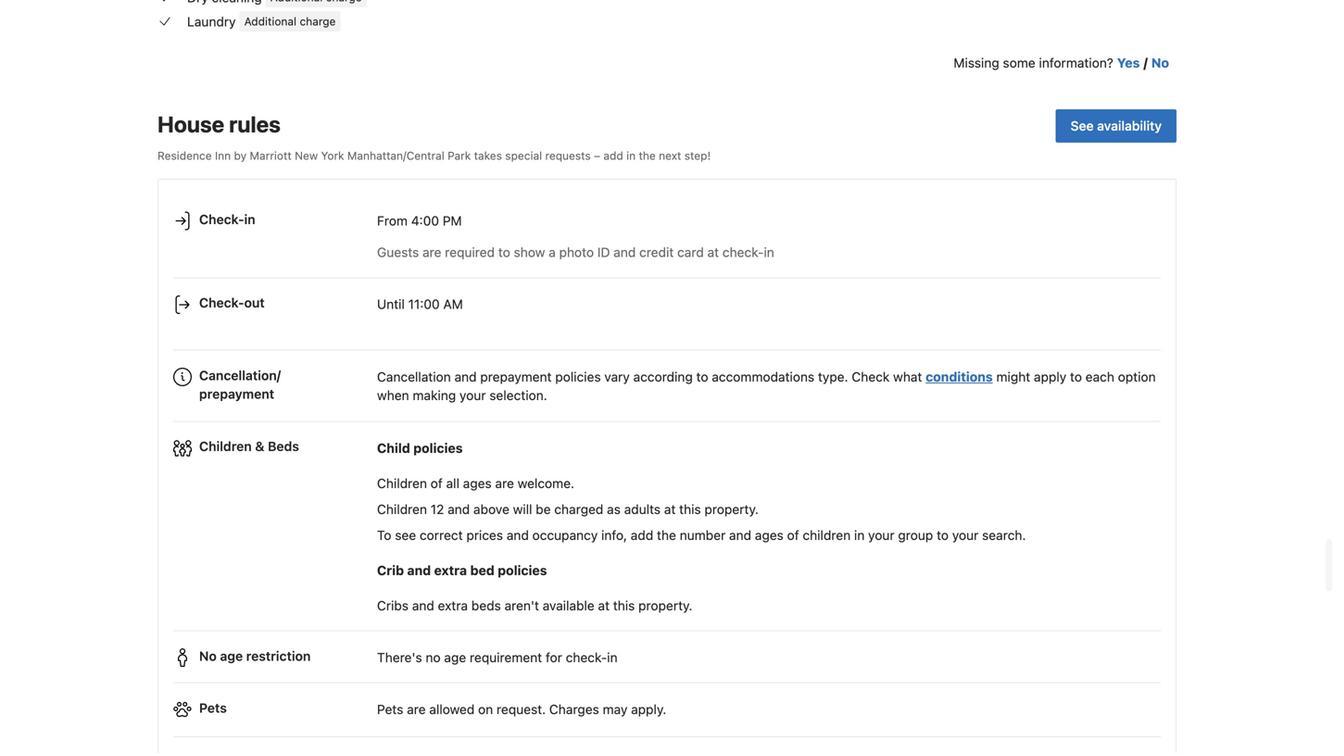 Task type: describe. For each thing, give the bounding box(es) containing it.
children
[[803, 527, 851, 543]]

0 vertical spatial of
[[431, 476, 443, 491]]

welcome.
[[518, 476, 574, 491]]

0 vertical spatial this
[[679, 502, 701, 517]]

0 horizontal spatial ages
[[463, 476, 492, 491]]

card
[[677, 245, 704, 260]]

residence inn by marriott new york manhattan/central park takes special requests – add in the next step!
[[158, 149, 711, 162]]

there's no age requirement for check-in
[[377, 650, 618, 665]]

pets for pets are allowed on request. charges may apply.
[[377, 702, 403, 717]]

inn
[[215, 149, 231, 162]]

number
[[680, 527, 726, 543]]

check-out
[[199, 295, 265, 310]]

option
[[1118, 369, 1156, 385]]

–
[[594, 149, 600, 162]]

are for required
[[423, 245, 441, 260]]

laundry additional charge
[[187, 14, 336, 29]]

0 horizontal spatial no
[[199, 648, 217, 664]]

no
[[426, 650, 441, 665]]

and right 12 in the bottom of the page
[[448, 502, 470, 517]]

see availability
[[1071, 118, 1162, 134]]

occupancy
[[532, 527, 598, 543]]

no age restriction
[[199, 648, 311, 664]]

children for children & beds
[[199, 439, 252, 454]]

children for children 12 and above will be charged as adults at this property.
[[377, 502, 427, 517]]

additional
[[244, 15, 297, 28]]

0 vertical spatial no
[[1152, 55, 1169, 71]]

conditions
[[926, 369, 993, 385]]

extra for beds
[[438, 598, 468, 613]]

there's
[[377, 650, 422, 665]]

yes
[[1117, 55, 1140, 71]]

info,
[[601, 527, 627, 543]]

from 4:00 pm
[[377, 213, 462, 228]]

availability
[[1097, 118, 1162, 134]]

2 horizontal spatial your
[[952, 527, 979, 543]]

to
[[377, 527, 391, 543]]

some
[[1003, 55, 1036, 71]]

1 horizontal spatial at
[[664, 502, 676, 517]]

until 11:00 am
[[377, 297, 463, 312]]

1 horizontal spatial property.
[[705, 502, 759, 517]]

correct
[[420, 527, 463, 543]]

extra for bed
[[434, 563, 467, 578]]

for
[[546, 650, 562, 665]]

your inside might apply to each option when making your selection.
[[460, 388, 486, 403]]

see
[[1071, 118, 1094, 134]]

marriott
[[250, 149, 292, 162]]

above
[[473, 502, 509, 517]]

step!
[[684, 149, 711, 162]]

crib
[[377, 563, 404, 578]]

in right card
[[764, 245, 774, 260]]

11:00 am
[[408, 297, 463, 312]]

requests
[[545, 149, 591, 162]]

/
[[1144, 55, 1148, 71]]

aren't
[[505, 598, 539, 613]]

special
[[505, 149, 542, 162]]

0 vertical spatial at
[[707, 245, 719, 260]]

credit
[[639, 245, 674, 260]]

id
[[597, 245, 610, 260]]

residence
[[158, 149, 212, 162]]

in up may
[[607, 650, 618, 665]]

manhattan/central
[[347, 149, 444, 162]]

12
[[431, 502, 444, 517]]

and down will
[[507, 527, 529, 543]]

to see correct prices and occupancy info, add the number and ages of children in your group to your search.
[[377, 527, 1026, 543]]

next
[[659, 149, 681, 162]]

will
[[513, 502, 532, 517]]

bed
[[470, 563, 495, 578]]

cancellation/
[[199, 368, 281, 383]]

see
[[395, 527, 416, 543]]

request.
[[497, 702, 546, 717]]

from
[[377, 213, 408, 228]]

no button
[[1152, 54, 1169, 72]]

check- for out
[[199, 295, 244, 310]]

1 vertical spatial are
[[495, 476, 514, 491]]

beds
[[268, 439, 299, 454]]

type.
[[818, 369, 848, 385]]

see availability button
[[1056, 109, 1177, 143]]

cribs and extra beds aren't available at this property.
[[377, 598, 693, 613]]

&
[[255, 439, 264, 454]]

charge
[[300, 15, 336, 28]]

adults
[[624, 502, 661, 517]]

0 vertical spatial prepayment
[[480, 369, 552, 385]]

children & beds
[[199, 439, 299, 454]]

0 horizontal spatial at
[[598, 598, 610, 613]]

restriction
[[246, 648, 311, 664]]

guests are required to show a photo id and credit card at check-in
[[377, 245, 774, 260]]

crib and extra bed policies
[[377, 563, 547, 578]]

1 horizontal spatial add
[[631, 527, 653, 543]]

prices
[[466, 527, 503, 543]]

required
[[445, 245, 495, 260]]

0 vertical spatial policies
[[555, 369, 601, 385]]

child policies
[[377, 440, 463, 456]]

1 vertical spatial ages
[[755, 527, 784, 543]]



Task type: locate. For each thing, give the bounding box(es) containing it.
1 vertical spatial at
[[664, 502, 676, 517]]

1 check- from the top
[[199, 212, 244, 227]]

0 vertical spatial are
[[423, 245, 441, 260]]

0 horizontal spatial check-
[[566, 650, 607, 665]]

2 horizontal spatial policies
[[555, 369, 601, 385]]

ages right the all
[[463, 476, 492, 491]]

might apply to each option when making your selection.
[[377, 369, 1156, 403]]

pets down no age restriction
[[199, 700, 227, 716]]

children up the see in the left of the page
[[377, 502, 427, 517]]

laundry
[[187, 14, 236, 29]]

out
[[244, 295, 265, 310]]

extra left bed
[[434, 563, 467, 578]]

no right /
[[1152, 55, 1169, 71]]

allowed
[[429, 702, 475, 717]]

1 horizontal spatial pets
[[377, 702, 403, 717]]

are up above
[[495, 476, 514, 491]]

the
[[639, 149, 656, 162], [657, 527, 676, 543]]

apply.
[[631, 702, 666, 717]]

prepayment up selection.
[[480, 369, 552, 385]]

charged
[[554, 502, 603, 517]]

this
[[679, 502, 701, 517], [613, 598, 635, 613]]

the down adults
[[657, 527, 676, 543]]

to left each
[[1070, 369, 1082, 385]]

to right group
[[937, 527, 949, 543]]

0 vertical spatial extra
[[434, 563, 467, 578]]

to left show
[[498, 245, 510, 260]]

selection.
[[489, 388, 547, 403]]

making
[[413, 388, 456, 403]]

1 horizontal spatial prepayment
[[480, 369, 552, 385]]

0 horizontal spatial policies
[[413, 440, 463, 456]]

missing some information? yes / no
[[954, 55, 1169, 71]]

pets for pets
[[199, 700, 227, 716]]

park
[[448, 149, 471, 162]]

as
[[607, 502, 621, 517]]

extra
[[434, 563, 467, 578], [438, 598, 468, 613]]

0 vertical spatial check-
[[723, 245, 764, 260]]

prepayment inside cancellation/ prepayment
[[199, 386, 274, 402]]

1 vertical spatial check-
[[566, 650, 607, 665]]

in right children
[[854, 527, 865, 543]]

pets are allowed on request. charges may apply.
[[377, 702, 666, 717]]

0 horizontal spatial age
[[220, 648, 243, 664]]

ages left children
[[755, 527, 784, 543]]

1 vertical spatial add
[[631, 527, 653, 543]]

children of all ages are welcome.
[[377, 476, 574, 491]]

of
[[431, 476, 443, 491], [787, 527, 799, 543]]

your left group
[[868, 527, 895, 543]]

cancellation
[[377, 369, 451, 385]]

each
[[1086, 369, 1114, 385]]

check- for in
[[199, 212, 244, 227]]

1 horizontal spatial the
[[657, 527, 676, 543]]

1 vertical spatial no
[[199, 648, 217, 664]]

and right crib on the bottom
[[407, 563, 431, 578]]

a
[[549, 245, 556, 260]]

children for children of all ages are welcome.
[[377, 476, 427, 491]]

what
[[893, 369, 922, 385]]

1 horizontal spatial check-
[[723, 245, 764, 260]]

1 vertical spatial check-
[[199, 295, 244, 310]]

the left next
[[639, 149, 656, 162]]

add down adults
[[631, 527, 653, 543]]

when
[[377, 388, 409, 403]]

cancellation/ prepayment
[[199, 368, 281, 402]]

your left search.
[[952, 527, 979, 543]]

prepayment down the cancellation/
[[199, 386, 274, 402]]

1 vertical spatial prepayment
[[199, 386, 274, 402]]

on
[[478, 702, 493, 717]]

1 vertical spatial this
[[613, 598, 635, 613]]

guests
[[377, 245, 419, 260]]

0 vertical spatial ages
[[463, 476, 492, 491]]

at right adults
[[664, 502, 676, 517]]

children left the &
[[199, 439, 252, 454]]

check- up the cancellation/
[[199, 295, 244, 310]]

are down 4:00 pm
[[423, 245, 441, 260]]

and up making
[[454, 369, 477, 385]]

at right card
[[707, 245, 719, 260]]

in
[[626, 149, 636, 162], [244, 212, 255, 227], [764, 245, 774, 260], [854, 527, 865, 543], [607, 650, 618, 665]]

child
[[377, 440, 410, 456]]

takes
[[474, 149, 502, 162]]

prepayment
[[480, 369, 552, 385], [199, 386, 274, 402]]

1 horizontal spatial ages
[[755, 527, 784, 543]]

property. down to see correct prices and occupancy info, add the number and ages of children in your group to your search.
[[638, 598, 693, 613]]

to inside might apply to each option when making your selection.
[[1070, 369, 1082, 385]]

and right 'number'
[[729, 527, 751, 543]]

yes button
[[1117, 54, 1140, 72]]

1 horizontal spatial no
[[1152, 55, 1169, 71]]

property.
[[705, 502, 759, 517], [638, 598, 693, 613]]

at right "available" on the left bottom
[[598, 598, 610, 613]]

0 vertical spatial children
[[199, 439, 252, 454]]

policies up aren't
[[498, 563, 547, 578]]

beds
[[471, 598, 501, 613]]

check-
[[723, 245, 764, 260], [566, 650, 607, 665]]

and
[[614, 245, 636, 260], [454, 369, 477, 385], [448, 502, 470, 517], [507, 527, 529, 543], [729, 527, 751, 543], [407, 563, 431, 578], [412, 598, 434, 613]]

check- right for
[[566, 650, 607, 665]]

1 horizontal spatial age
[[444, 650, 466, 665]]

your
[[460, 388, 486, 403], [868, 527, 895, 543], [952, 527, 979, 543]]

apply
[[1034, 369, 1067, 385]]

check- down inn
[[199, 212, 244, 227]]

0 horizontal spatial property.
[[638, 598, 693, 613]]

1 vertical spatial extra
[[438, 598, 468, 613]]

extra left beds
[[438, 598, 468, 613]]

and right id
[[614, 245, 636, 260]]

1 vertical spatial of
[[787, 527, 799, 543]]

check-in
[[199, 212, 255, 227]]

1 vertical spatial children
[[377, 476, 427, 491]]

of left children
[[787, 527, 799, 543]]

1 horizontal spatial of
[[787, 527, 799, 543]]

at
[[707, 245, 719, 260], [664, 502, 676, 517], [598, 598, 610, 613]]

to right the according
[[696, 369, 708, 385]]

0 vertical spatial property.
[[705, 502, 759, 517]]

of left the all
[[431, 476, 443, 491]]

0 horizontal spatial add
[[604, 149, 623, 162]]

1 horizontal spatial this
[[679, 502, 701, 517]]

pets down there's
[[377, 702, 403, 717]]

pets
[[199, 700, 227, 716], [377, 702, 403, 717]]

and right cribs
[[412, 598, 434, 613]]

cribs
[[377, 598, 409, 613]]

0 horizontal spatial pets
[[199, 700, 227, 716]]

0 horizontal spatial this
[[613, 598, 635, 613]]

2 vertical spatial at
[[598, 598, 610, 613]]

1 horizontal spatial your
[[868, 527, 895, 543]]

policies up the all
[[413, 440, 463, 456]]

policies left vary
[[555, 369, 601, 385]]

are for allowed
[[407, 702, 426, 717]]

0 horizontal spatial prepayment
[[199, 386, 274, 402]]

0 horizontal spatial your
[[460, 388, 486, 403]]

in down by
[[244, 212, 255, 227]]

4:00 pm
[[411, 213, 462, 228]]

show
[[514, 245, 545, 260]]

2 vertical spatial policies
[[498, 563, 547, 578]]

0 vertical spatial check-
[[199, 212, 244, 227]]

until
[[377, 297, 405, 312]]

conditions link
[[926, 369, 993, 385]]

check-
[[199, 212, 244, 227], [199, 295, 244, 310]]

no
[[1152, 55, 1169, 71], [199, 648, 217, 664]]

1 vertical spatial property.
[[638, 598, 693, 613]]

age right no
[[444, 650, 466, 665]]

2 vertical spatial children
[[377, 502, 427, 517]]

no left the restriction
[[199, 648, 217, 664]]

0 horizontal spatial of
[[431, 476, 443, 491]]

policies
[[555, 369, 601, 385], [413, 440, 463, 456], [498, 563, 547, 578]]

this up to see correct prices and occupancy info, add the number and ages of children in your group to your search.
[[679, 502, 701, 517]]

check- right card
[[723, 245, 764, 260]]

2 horizontal spatial at
[[707, 245, 719, 260]]

york
[[321, 149, 344, 162]]

check
[[852, 369, 890, 385]]

1 vertical spatial the
[[657, 527, 676, 543]]

add right –
[[604, 149, 623, 162]]

by
[[234, 149, 247, 162]]

1 vertical spatial policies
[[413, 440, 463, 456]]

are left the allowed
[[407, 702, 426, 717]]

2 check- from the top
[[199, 295, 244, 310]]

age left the restriction
[[220, 648, 243, 664]]

2 vertical spatial are
[[407, 702, 426, 717]]

missing
[[954, 55, 999, 71]]

0 horizontal spatial the
[[639, 149, 656, 162]]

photo
[[559, 245, 594, 260]]

this right "available" on the left bottom
[[613, 598, 635, 613]]

in right –
[[626, 149, 636, 162]]

available
[[543, 598, 595, 613]]

be
[[536, 502, 551, 517]]

0 vertical spatial the
[[639, 149, 656, 162]]

property. up 'number'
[[705, 502, 759, 517]]

house
[[158, 111, 224, 137]]

children 12 and above will be charged as adults at this property.
[[377, 502, 759, 517]]

0 vertical spatial add
[[604, 149, 623, 162]]

search.
[[982, 527, 1026, 543]]

charges
[[549, 702, 599, 717]]

might
[[996, 369, 1030, 385]]

age
[[220, 648, 243, 664], [444, 650, 466, 665]]

accommodations
[[712, 369, 815, 385]]

all
[[446, 476, 459, 491]]

new
[[295, 149, 318, 162]]

your right making
[[460, 388, 486, 403]]

according
[[633, 369, 693, 385]]

children down child
[[377, 476, 427, 491]]

are
[[423, 245, 441, 260], [495, 476, 514, 491], [407, 702, 426, 717]]

1 horizontal spatial policies
[[498, 563, 547, 578]]



Task type: vqa. For each thing, say whether or not it's contained in the screenshot.
the rightmost 1
no



